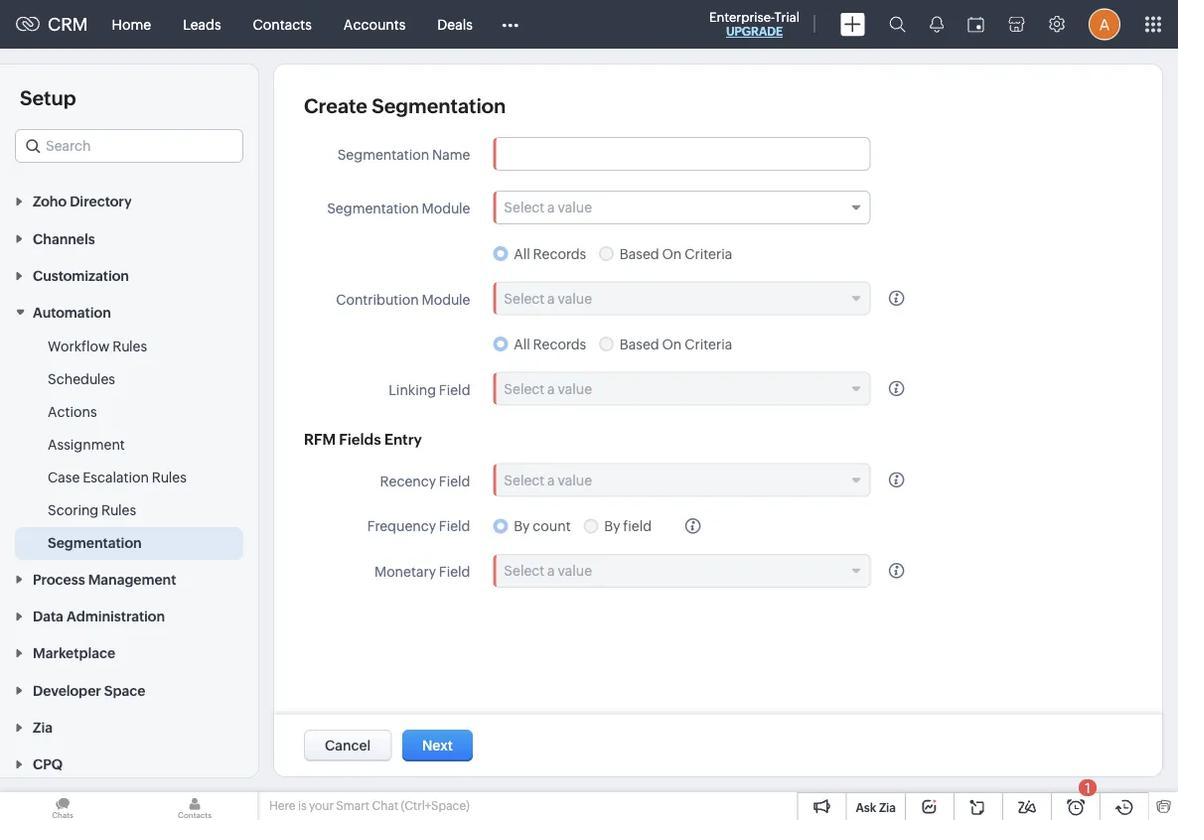 Task type: vqa. For each thing, say whether or not it's contained in the screenshot.
the Contacts
yes



Task type: describe. For each thing, give the bounding box(es) containing it.
data
[[33, 609, 63, 624]]

assignment
[[48, 437, 125, 453]]

is
[[298, 800, 307, 813]]

developer space
[[33, 683, 145, 699]]

zoho directory button
[[0, 182, 258, 220]]

entry
[[384, 431, 422, 448]]

rfm fields entry
[[304, 431, 422, 448]]

workflow rules link
[[48, 337, 147, 357]]

developer space button
[[0, 672, 258, 709]]

2 criteria from the top
[[685, 336, 732, 352]]

name
[[432, 147, 470, 163]]

deals link
[[421, 0, 489, 48]]

select for monetary field
[[504, 563, 545, 579]]

1 all records from the top
[[514, 246, 586, 262]]

process
[[33, 572, 85, 587]]

select a value field for linking field
[[493, 372, 870, 406]]

process management
[[33, 572, 176, 587]]

schedules
[[48, 372, 115, 387]]

cancel button
[[304, 730, 392, 762]]

actions link
[[48, 402, 97, 422]]

1
[[1085, 780, 1090, 796]]

select for recency field
[[504, 472, 545, 488]]

select a value for recency field
[[504, 472, 592, 488]]

accounts
[[344, 16, 406, 32]]

space
[[104, 683, 145, 699]]

leads link
[[167, 0, 237, 48]]

calendar image
[[967, 16, 984, 32]]

search element
[[877, 0, 918, 49]]

select a value for contribution module
[[504, 290, 592, 306]]

crm link
[[16, 14, 88, 35]]

next
[[422, 738, 453, 754]]

value for segmentation module
[[558, 200, 592, 216]]

linking
[[389, 382, 436, 398]]

select a value field for contribution module
[[493, 281, 870, 315]]

create menu element
[[828, 0, 877, 48]]

select a value for monetary field
[[504, 563, 592, 579]]

1 vertical spatial rules
[[152, 470, 187, 486]]

crm
[[48, 14, 88, 35]]

segmentation for segmentation name
[[337, 147, 429, 163]]

segmentation module
[[327, 201, 470, 217]]

recency field
[[380, 473, 470, 489]]

scoring
[[48, 503, 99, 519]]

marketplace
[[33, 646, 115, 662]]

2 based from the top
[[620, 336, 659, 352]]

1 records from the top
[[533, 246, 586, 262]]

schedules link
[[48, 370, 115, 389]]

1 all from the top
[[514, 246, 530, 262]]

segmentation link
[[48, 533, 142, 553]]

linking field
[[389, 382, 470, 398]]

directory
[[70, 194, 132, 210]]

deals
[[437, 16, 473, 32]]

case escalation rules
[[48, 470, 187, 486]]

select a value field for recency field
[[493, 464, 870, 497]]

ask zia
[[856, 801, 896, 815]]

chat
[[372, 800, 398, 813]]

monetary field
[[374, 564, 470, 580]]

1 based from the top
[[620, 246, 659, 262]]

chats image
[[0, 793, 125, 820]]

rules for scoring rules
[[101, 503, 136, 519]]

customization button
[[0, 257, 258, 294]]

automation
[[33, 305, 111, 321]]

workflow
[[48, 339, 110, 355]]

ask
[[856, 801, 876, 815]]

assignment link
[[48, 435, 125, 455]]

contacts image
[[132, 793, 257, 820]]

upgrade
[[726, 25, 783, 38]]

developer
[[33, 683, 101, 699]]

value for monetary field
[[558, 563, 592, 579]]

value for recency field
[[558, 472, 592, 488]]

select a value for linking field
[[504, 381, 592, 397]]

select a value field for monetary field
[[493, 554, 870, 588]]

by field
[[604, 519, 652, 534]]

automation button
[[0, 294, 258, 331]]

select a value for segmentation module
[[504, 200, 592, 216]]

2 records from the top
[[533, 336, 586, 352]]

a for segmentation module
[[547, 200, 555, 216]]

case escalation rules link
[[48, 468, 187, 488]]

case
[[48, 470, 80, 486]]

value for contribution module
[[558, 290, 592, 306]]

home
[[112, 16, 151, 32]]

escalation
[[83, 470, 149, 486]]

here is your smart chat (ctrl+space)
[[269, 800, 470, 813]]

actions
[[48, 404, 97, 420]]

cpq button
[[0, 746, 258, 783]]

contribution module
[[336, 291, 470, 307]]

monetary
[[374, 564, 436, 580]]

zoho directory
[[33, 194, 132, 210]]

module for contribution module
[[422, 291, 470, 307]]



Task type: locate. For each thing, give the bounding box(es) containing it.
administration
[[67, 609, 165, 624]]

scoring rules link
[[48, 501, 136, 521]]

field for frequency field
[[439, 519, 470, 535]]

on
[[662, 246, 682, 262], [662, 336, 682, 352]]

0 vertical spatial based on criteria
[[620, 246, 732, 262]]

zia inside dropdown button
[[33, 720, 53, 736]]

leads
[[183, 16, 221, 32]]

frequency field
[[367, 519, 470, 535]]

signals image
[[930, 16, 944, 33]]

2 select from the top
[[504, 290, 545, 306]]

1 vertical spatial based on criteria
[[620, 336, 732, 352]]

4 select from the top
[[504, 472, 545, 488]]

a
[[547, 200, 555, 216], [547, 290, 555, 306], [547, 381, 555, 397], [547, 472, 555, 488], [547, 563, 555, 579]]

1 horizontal spatial zia
[[879, 801, 896, 815]]

automation region
[[0, 331, 258, 560]]

zia right ask
[[879, 801, 896, 815]]

3 value from the top
[[558, 381, 592, 397]]

4 select a value from the top
[[504, 472, 592, 488]]

1 select from the top
[[504, 200, 545, 216]]

1 by from the left
[[514, 519, 530, 534]]

segmentation down create segmentation
[[337, 147, 429, 163]]

contribution
[[336, 291, 419, 307]]

2 vertical spatial rules
[[101, 503, 136, 519]]

rules right escalation
[[152, 470, 187, 486]]

0 horizontal spatial by
[[514, 519, 530, 534]]

field for recency field
[[439, 473, 470, 489]]

field right recency
[[439, 473, 470, 489]]

0 vertical spatial based
[[620, 246, 659, 262]]

0 vertical spatial all records
[[514, 246, 586, 262]]

2 all records from the top
[[514, 336, 586, 352]]

0 horizontal spatial zia
[[33, 720, 53, 736]]

a for linking field
[[547, 381, 555, 397]]

1 module from the top
[[422, 201, 470, 217]]

1 vertical spatial criteria
[[685, 336, 732, 352]]

profile image
[[1089, 8, 1120, 40]]

all records
[[514, 246, 586, 262], [514, 336, 586, 352]]

frequency
[[367, 519, 436, 535]]

accounts link
[[328, 0, 421, 48]]

5 value from the top
[[558, 563, 592, 579]]

module for segmentation module
[[422, 201, 470, 217]]

field for monetary field
[[439, 564, 470, 580]]

by left field
[[604, 519, 620, 534]]

trial
[[774, 9, 800, 24]]

1 horizontal spatial by
[[604, 519, 620, 534]]

2 on from the top
[[662, 336, 682, 352]]

1 select a value field from the top
[[493, 191, 870, 224]]

field right linking
[[439, 382, 470, 398]]

1 vertical spatial module
[[422, 291, 470, 307]]

4 value from the top
[[558, 472, 592, 488]]

segmentation for segmentation
[[48, 535, 142, 551]]

4 a from the top
[[547, 472, 555, 488]]

5 select from the top
[[504, 563, 545, 579]]

create menu image
[[840, 12, 865, 36]]

next button
[[402, 730, 473, 762]]

signals element
[[918, 0, 956, 49]]

field right frequency
[[439, 519, 470, 535]]

2 select a value from the top
[[504, 290, 592, 306]]

(ctrl+space)
[[401, 800, 470, 813]]

rules for workflow rules
[[112, 339, 147, 355]]

select a value
[[504, 200, 592, 216], [504, 290, 592, 306], [504, 381, 592, 397], [504, 472, 592, 488], [504, 563, 592, 579]]

segmentation
[[372, 94, 506, 117], [337, 147, 429, 163], [327, 201, 419, 217], [48, 535, 142, 551]]

data administration button
[[0, 597, 258, 634]]

field
[[439, 382, 470, 398], [439, 473, 470, 489], [439, 519, 470, 535], [439, 564, 470, 580]]

value
[[558, 200, 592, 216], [558, 290, 592, 306], [558, 381, 592, 397], [558, 472, 592, 488], [558, 563, 592, 579]]

rules
[[112, 339, 147, 355], [152, 470, 187, 486], [101, 503, 136, 519]]

module down name
[[422, 201, 470, 217]]

create
[[304, 94, 367, 117]]

1 select a value from the top
[[504, 200, 592, 216]]

segmentation up name
[[372, 94, 506, 117]]

by
[[514, 519, 530, 534], [604, 519, 620, 534]]

a for recency field
[[547, 472, 555, 488]]

2 based on criteria from the top
[[620, 336, 732, 352]]

2 by from the left
[[604, 519, 620, 534]]

Other Modules field
[[489, 8, 531, 40]]

zia
[[33, 720, 53, 736], [879, 801, 896, 815]]

workflow rules
[[48, 339, 147, 355]]

3 a from the top
[[547, 381, 555, 397]]

field for linking field
[[439, 382, 470, 398]]

cancel
[[325, 738, 371, 754]]

1 vertical spatial zia
[[879, 801, 896, 815]]

4 field from the top
[[439, 564, 470, 580]]

channels
[[33, 231, 95, 247]]

Select a value field
[[493, 191, 870, 224], [493, 281, 870, 315], [493, 372, 870, 406], [493, 464, 870, 497], [493, 554, 870, 588]]

Search text field
[[16, 130, 242, 162]]

select for segmentation module
[[504, 200, 545, 216]]

4 select a value field from the top
[[493, 464, 870, 497]]

None field
[[15, 129, 243, 163]]

0 vertical spatial records
[[533, 246, 586, 262]]

scoring rules
[[48, 503, 136, 519]]

enterprise-trial upgrade
[[709, 9, 800, 38]]

profile element
[[1077, 0, 1132, 48]]

1 based on criteria from the top
[[620, 246, 732, 262]]

here
[[269, 800, 295, 813]]

2 a from the top
[[547, 290, 555, 306]]

5 a from the top
[[547, 563, 555, 579]]

fields
[[339, 431, 381, 448]]

based on criteria
[[620, 246, 732, 262], [620, 336, 732, 352]]

search image
[[889, 16, 906, 33]]

3 select from the top
[[504, 381, 545, 397]]

by left count
[[514, 519, 530, 534]]

1 value from the top
[[558, 200, 592, 216]]

marketplace button
[[0, 634, 258, 672]]

0 vertical spatial rules
[[112, 339, 147, 355]]

by count
[[514, 519, 571, 534]]

field right monetary on the left bottom of page
[[439, 564, 470, 580]]

1 field from the top
[[439, 382, 470, 398]]

channels button
[[0, 220, 258, 257]]

a for contribution module
[[547, 290, 555, 306]]

module right contribution
[[422, 291, 470, 307]]

create segmentation
[[304, 94, 506, 117]]

segmentation down the "scoring rules" link
[[48, 535, 142, 551]]

3 field from the top
[[439, 519, 470, 535]]

customization
[[33, 268, 129, 284]]

2 module from the top
[[422, 291, 470, 307]]

contacts
[[253, 16, 312, 32]]

1 criteria from the top
[[685, 246, 732, 262]]

zia up cpq
[[33, 720, 53, 736]]

segmentation name
[[337, 147, 470, 163]]

2 select a value field from the top
[[493, 281, 870, 315]]

1 a from the top
[[547, 200, 555, 216]]

segmentation for segmentation module
[[327, 201, 419, 217]]

by for by field
[[604, 519, 620, 534]]

1 vertical spatial on
[[662, 336, 682, 352]]

module
[[422, 201, 470, 217], [422, 291, 470, 307]]

0 vertical spatial all
[[514, 246, 530, 262]]

2 field from the top
[[439, 473, 470, 489]]

value for linking field
[[558, 381, 592, 397]]

1 vertical spatial based
[[620, 336, 659, 352]]

0 vertical spatial on
[[662, 246, 682, 262]]

zia button
[[0, 709, 258, 746]]

3 select a value from the top
[[504, 381, 592, 397]]

rules down case escalation rules link
[[101, 503, 136, 519]]

criteria
[[685, 246, 732, 262], [685, 336, 732, 352]]

field
[[623, 519, 652, 534]]

records
[[533, 246, 586, 262], [533, 336, 586, 352]]

rfm
[[304, 431, 336, 448]]

5 select a value field from the top
[[493, 554, 870, 588]]

0 vertical spatial criteria
[[685, 246, 732, 262]]

your
[[309, 800, 334, 813]]

rules down automation dropdown button
[[112, 339, 147, 355]]

by for by count
[[514, 519, 530, 534]]

1 vertical spatial all
[[514, 336, 530, 352]]

contacts link
[[237, 0, 328, 48]]

1 vertical spatial all records
[[514, 336, 586, 352]]

data administration
[[33, 609, 165, 624]]

select
[[504, 200, 545, 216], [504, 290, 545, 306], [504, 381, 545, 397], [504, 472, 545, 488], [504, 563, 545, 579]]

enterprise-
[[709, 9, 774, 24]]

select for contribution module
[[504, 290, 545, 306]]

process management button
[[0, 560, 258, 597]]

smart
[[336, 800, 369, 813]]

2 value from the top
[[558, 290, 592, 306]]

home link
[[96, 0, 167, 48]]

0 vertical spatial zia
[[33, 720, 53, 736]]

None text field
[[494, 138, 869, 170]]

1 vertical spatial records
[[533, 336, 586, 352]]

based
[[620, 246, 659, 262], [620, 336, 659, 352]]

cpq
[[33, 757, 63, 773]]

count
[[533, 519, 571, 534]]

a for monetary field
[[547, 563, 555, 579]]

segmentation down segmentation name
[[327, 201, 419, 217]]

segmentation inside the automation region
[[48, 535, 142, 551]]

recency
[[380, 473, 436, 489]]

3 select a value field from the top
[[493, 372, 870, 406]]

select for linking field
[[504, 381, 545, 397]]

1 on from the top
[[662, 246, 682, 262]]

management
[[88, 572, 176, 587]]

select a value field for segmentation module
[[493, 191, 870, 224]]

5 select a value from the top
[[504, 563, 592, 579]]

2 all from the top
[[514, 336, 530, 352]]

zoho
[[33, 194, 67, 210]]

setup
[[20, 86, 76, 109]]

0 vertical spatial module
[[422, 201, 470, 217]]



